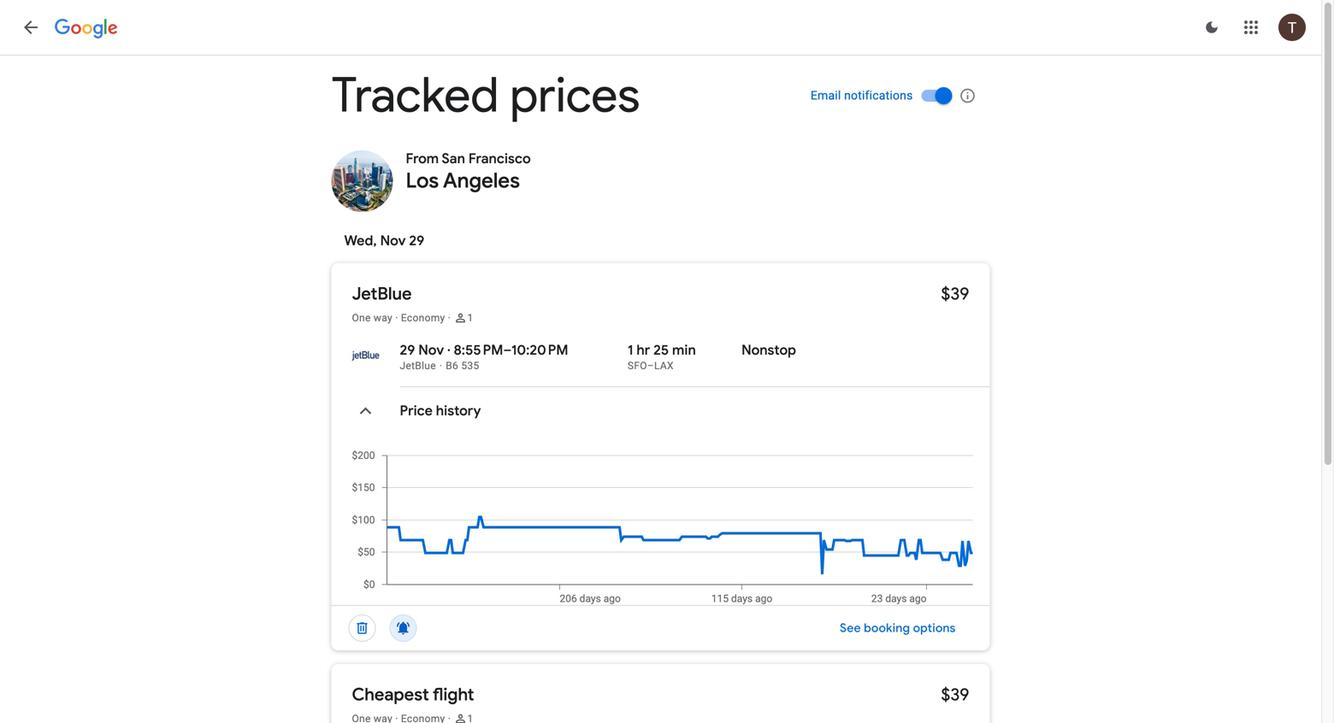 Task type: vqa. For each thing, say whether or not it's contained in the screenshot.
20 inside the 20 $2,250
no



Task type: locate. For each thing, give the bounding box(es) containing it.
tracked prices
[[331, 65, 640, 126]]

price history graph application
[[345, 449, 990, 606]]

0 horizontal spatial 1
[[467, 312, 474, 324]]

change appearance image
[[1192, 7, 1233, 48]]

535
[[461, 360, 479, 372]]

options
[[913, 621, 956, 636]]

8:55 pm – 10:20 pm
[[454, 342, 569, 359]]

 image
[[440, 360, 442, 372]]

nov right wed,
[[380, 232, 406, 250]]

jetblue down 29 nov
[[400, 360, 436, 372]]

0 vertical spatial 1
[[467, 312, 474, 324]]

0 vertical spatial $39
[[941, 283, 970, 305]]

nov for wed,
[[380, 232, 406, 250]]

min
[[672, 342, 696, 359]]

0 vertical spatial –
[[503, 342, 511, 359]]

1 for 1
[[467, 312, 474, 324]]

1 vertical spatial nov
[[419, 342, 444, 359]]

29
[[409, 232, 425, 250], [400, 342, 415, 359]]

0 horizontal spatial nov
[[380, 232, 406, 250]]

disable email notifications for solution, one way trip from san francisco to los angeles.wed, nov 29 image
[[383, 608, 424, 649]]

29 down one way economy
[[400, 342, 415, 359]]

1 horizontal spatial 1
[[628, 342, 633, 359]]

$39
[[941, 283, 970, 305], [941, 684, 970, 706]]

1 up 8:55 pm
[[467, 312, 474, 324]]

angeles
[[443, 168, 520, 194]]

b6 535
[[446, 360, 479, 372]]

1 vertical spatial –
[[647, 360, 654, 372]]

jetblue
[[352, 283, 412, 305], [400, 360, 436, 372]]

1 inside 1 hr 25 min sfo – lax
[[628, 342, 633, 359]]

8:55 pm
[[454, 342, 503, 359]]

1 vertical spatial $39
[[941, 684, 970, 706]]

nonstop
[[742, 342, 796, 359]]

1 horizontal spatial nov
[[419, 342, 444, 359]]

nov for 29
[[419, 342, 444, 359]]

one
[[352, 312, 371, 324]]

remove saved flight, one way trip from san francisco to los angeles.wed, nov 29 image
[[342, 608, 383, 649]]

way
[[374, 312, 393, 324]]

2 $39 from the top
[[941, 684, 970, 706]]

–
[[503, 342, 511, 359], [647, 360, 654, 372]]

email notifications
[[811, 89, 913, 103]]

hr
[[637, 342, 650, 359]]

jetblue up way
[[352, 283, 412, 305]]

nov
[[380, 232, 406, 250], [419, 342, 444, 359]]

nov down 'economy'
[[419, 342, 444, 359]]

1 vertical spatial 29
[[400, 342, 415, 359]]

1 vertical spatial 1
[[628, 342, 633, 359]]

39 US dollars text field
[[941, 283, 970, 305]]

1 $39 from the top
[[941, 283, 970, 305]]

francisco
[[469, 150, 531, 168]]

0 horizontal spatial –
[[503, 342, 511, 359]]

san
[[442, 150, 465, 168]]

tracked
[[331, 65, 499, 126]]

29 right wed,
[[409, 232, 425, 250]]

from
[[406, 150, 439, 168]]

1
[[467, 312, 474, 324], [628, 342, 633, 359]]

see
[[840, 621, 861, 636]]

1 horizontal spatial –
[[647, 360, 654, 372]]

$39 for jetblue
[[941, 283, 970, 305]]

economy
[[401, 312, 445, 324]]

0 vertical spatial nov
[[380, 232, 406, 250]]

1 left hr
[[628, 342, 633, 359]]

29 nov
[[400, 342, 444, 359]]



Task type: describe. For each thing, give the bounding box(es) containing it.
10:20 pm
[[511, 342, 569, 359]]

$39 for cheapest flight
[[941, 684, 970, 706]]

wed,
[[344, 232, 377, 250]]

1 for 1 hr 25 min sfo – lax
[[628, 342, 633, 359]]

airline logo image
[[352, 342, 379, 370]]

flight
[[433, 684, 474, 706]]

b6
[[446, 360, 459, 372]]

price history graph image
[[345, 449, 990, 606]]

cheapest
[[352, 684, 429, 706]]

39 US dollars text field
[[941, 684, 970, 706]]

0 vertical spatial jetblue
[[352, 283, 412, 305]]

go back image
[[21, 17, 41, 38]]

price
[[400, 402, 433, 420]]

0 vertical spatial 29
[[409, 232, 425, 250]]

notifications
[[844, 89, 913, 103]]

1 passenger text field
[[467, 311, 474, 325]]

email notifications image
[[959, 87, 976, 104]]

– inside 1 hr 25 min sfo – lax
[[647, 360, 654, 372]]

cheapest flight
[[352, 684, 474, 706]]

prices
[[510, 65, 640, 126]]

sfo
[[628, 360, 647, 372]]

1 hr 25 min sfo – lax
[[628, 342, 696, 372]]

los
[[406, 168, 439, 194]]

booking
[[864, 621, 910, 636]]

email
[[811, 89, 841, 103]]

price history
[[400, 402, 481, 420]]

25
[[654, 342, 669, 359]]

wed, nov 29
[[344, 232, 425, 250]]

1 passenger text field
[[467, 713, 474, 724]]

1 vertical spatial jetblue
[[400, 360, 436, 372]]

history
[[436, 402, 481, 420]]

see booking options
[[840, 621, 956, 636]]

one way economy
[[352, 312, 445, 324]]

from san francisco los angeles
[[406, 150, 531, 194]]

lax
[[654, 360, 674, 372]]



